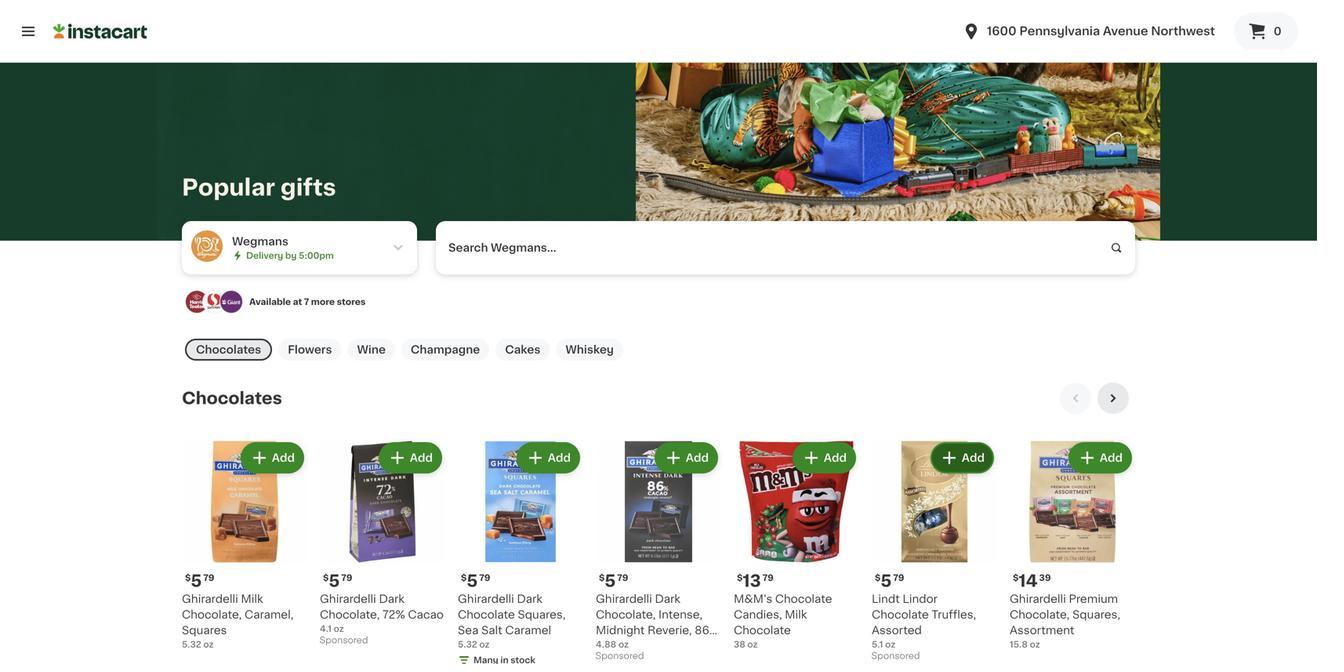 Task type: vqa. For each thing, say whether or not it's contained in the screenshot.
Self- within the IROBOT ROOMBA COMBO J5+ SELF-EMPTYING ROBOT VACUUM & MOP - GRAPHITE 1 EACH
no



Task type: describe. For each thing, give the bounding box(es) containing it.
1600 pennsylvania avenue northwest
[[987, 25, 1215, 37]]

m&m's chocolate candies, milk chocolate 38 oz
[[734, 593, 832, 649]]

79 for ghirardelli dark chocolate, 72% cacao
[[341, 573, 352, 582]]

northwest
[[1151, 25, 1215, 37]]

6 add button from the left
[[932, 444, 993, 472]]

avenue
[[1103, 25, 1148, 37]]

5 for ghirardelli dark chocolate, 72% cacao
[[329, 573, 340, 589]]

5.1
[[872, 640, 883, 649]]

1 add button from the left
[[242, 444, 303, 472]]

search wegmans... link
[[436, 221, 1135, 274]]

79 for ghirardelli dark chocolate, intense, midnight reverie, 86% cacao
[[617, 573, 628, 582]]

m&m's
[[734, 593, 772, 604]]

oz for m&m's chocolate candies, milk chocolate
[[748, 640, 758, 649]]

add for 6th add button from the right
[[410, 452, 433, 463]]

add for seventh add button from left
[[1100, 452, 1123, 463]]

$ for ghirardelli milk chocolate, caramel, squares
[[185, 573, 191, 582]]

3 add button from the left
[[518, 444, 579, 472]]

oz inside ghirardelli dark chocolate squares, sea salt caramel 5.32 oz
[[479, 640, 490, 649]]

more
[[311, 297, 335, 306]]

wegmans brand logo image
[[191, 231, 223, 262]]

14
[[1019, 573, 1038, 589]]

flowers
[[288, 344, 332, 355]]

1600 pennsylvania avenue northwest button
[[962, 9, 1215, 53]]

79 for lindt lindor chocolate truffles, assorted
[[893, 573, 904, 582]]

$ for ghirardelli premium chocolate, squares, assortment
[[1013, 573, 1019, 582]]

ghirardelli milk chocolate, caramel, squares 5.32 oz
[[182, 593, 294, 649]]

ghirardelli premium chocolate, squares, assortment 15.8 oz
[[1010, 593, 1120, 649]]

popular gifts
[[182, 176, 336, 199]]

$ 14 39
[[1013, 573, 1051, 589]]

champagne
[[411, 344, 480, 355]]

ghirardelli for ghirardelli dark chocolate squares, sea salt caramel 5.32 oz
[[458, 593, 514, 604]]

13
[[743, 573, 761, 589]]

oz for ghirardelli premium chocolate, squares, assortment
[[1030, 640, 1040, 649]]

5 add button from the left
[[794, 444, 855, 472]]

5 for ghirardelli dark chocolate squares, sea salt caramel
[[467, 573, 478, 589]]

chocolate inside ghirardelli dark chocolate squares, sea salt caramel 5.32 oz
[[458, 609, 515, 620]]

search wegmans...
[[449, 242, 556, 253]]

2 product group from the left
[[320, 439, 445, 649]]

1 product group from the left
[[182, 439, 307, 651]]

item carousel region
[[182, 383, 1135, 664]]

4.1
[[320, 624, 332, 633]]

cakes button
[[496, 339, 550, 361]]

popular gifts main content
[[0, 60, 1317, 664]]

salt
[[481, 625, 502, 636]]

gifts
[[281, 176, 336, 199]]

4.88
[[596, 640, 616, 649]]

chocolates button
[[185, 339, 272, 361]]

milk inside ghirardelli milk chocolate, caramel, squares 5.32 oz
[[241, 593, 263, 604]]

cakes
[[505, 344, 541, 355]]

7 add button from the left
[[1070, 444, 1131, 472]]

0 button
[[1234, 13, 1298, 50]]

ghirardelli for ghirardelli dark chocolate, intense, midnight reverie, 86% cacao
[[596, 593, 652, 604]]

oz for lindt lindor chocolate truffles, assorted
[[885, 640, 896, 649]]

cacao inside the ghirardelli dark chocolate, 72% cacao 4.1 oz
[[408, 609, 444, 620]]

giant food logo image
[[220, 290, 243, 314]]

delivery by 5:00pm
[[246, 251, 334, 260]]

5 for ghirardelli dark chocolate, intense, midnight reverie, 86% cacao
[[605, 573, 616, 589]]

72%
[[383, 609, 405, 620]]

4 add button from the left
[[656, 444, 717, 472]]

79 for ghirardelli milk chocolate, caramel, squares
[[203, 573, 214, 582]]

$ 5 79 for ghirardelli milk chocolate, caramel, squares
[[185, 573, 214, 589]]

ghirardelli dark chocolate, intense, midnight reverie, 86% cacao
[[596, 593, 719, 652]]

sea
[[458, 625, 479, 636]]

4 product group from the left
[[596, 439, 721, 664]]

wegmans...
[[491, 242, 556, 253]]

harris teeter logo image
[[185, 290, 209, 314]]

wine
[[357, 344, 386, 355]]

chocolate inside lindt lindor chocolate truffles, assorted 5.1 oz
[[872, 609, 929, 620]]

5.32 inside ghirardelli milk chocolate, caramel, squares 5.32 oz
[[182, 640, 201, 649]]

cacao inside ghirardelli dark chocolate, intense, midnight reverie, 86% cacao
[[596, 641, 632, 652]]

chocolate up candies,
[[775, 593, 832, 604]]

79 for m&m's chocolate candies, milk chocolate
[[763, 573, 774, 582]]

reverie,
[[648, 625, 692, 636]]

popular
[[182, 176, 275, 199]]

chocolates inside button
[[196, 344, 261, 355]]

chocolate, for 15.8
[[1010, 609, 1070, 620]]

lindor
[[903, 593, 938, 604]]

add for fourth add button from the right
[[686, 452, 709, 463]]

candies,
[[734, 609, 782, 620]]

oz for ghirardelli milk chocolate, caramel, squares
[[203, 640, 214, 649]]

$ for lindt lindor chocolate truffles, assorted
[[875, 573, 881, 582]]

at
[[293, 297, 302, 306]]



Task type: locate. For each thing, give the bounding box(es) containing it.
5 $ 5 79 from the left
[[875, 573, 904, 589]]

oz down midnight
[[619, 640, 629, 649]]

2 add from the left
[[410, 452, 433, 463]]

ghirardelli up "4.1"
[[320, 593, 376, 604]]

squares, for premium
[[1073, 609, 1120, 620]]

79 inside the $ 13 79
[[763, 573, 774, 582]]

oz right "4.1"
[[334, 624, 344, 633]]

$ 5 79 for ghirardelli dark chocolate, intense, midnight reverie, 86% cacao
[[599, 573, 628, 589]]

2 5.32 from the left
[[458, 640, 477, 649]]

4 5 from the left
[[605, 573, 616, 589]]

1 5.32 from the left
[[182, 640, 201, 649]]

dark
[[379, 593, 405, 604], [517, 593, 543, 604], [655, 593, 681, 604]]

squares
[[182, 625, 227, 636]]

5 5 from the left
[[881, 573, 892, 589]]

6 $ from the left
[[875, 573, 881, 582]]

chocolate, inside the ghirardelli premium chocolate, squares, assortment 15.8 oz
[[1010, 609, 1070, 620]]

$ 13 79
[[737, 573, 774, 589]]

0 horizontal spatial milk
[[241, 593, 263, 604]]

5.32 down sea
[[458, 640, 477, 649]]

6 product group from the left
[[872, 439, 997, 664]]

chocolate
[[775, 593, 832, 604], [458, 609, 515, 620], [872, 609, 929, 620], [734, 625, 791, 636]]

champagne button
[[401, 339, 489, 361]]

3 chocolate, from the left
[[596, 609, 656, 620]]

oz inside lindt lindor chocolate truffles, assorted 5.1 oz
[[885, 640, 896, 649]]

ghirardelli up the salt
[[458, 593, 514, 604]]

$ up midnight
[[599, 573, 605, 582]]

chocolate, up "4.1"
[[320, 609, 380, 620]]

lindt lindor chocolate truffles, assorted 5.1 oz
[[872, 593, 976, 649]]

$ for ghirardelli dark chocolate squares, sea salt caramel
[[461, 573, 467, 582]]

ghirardelli for ghirardelli milk chocolate, caramel, squares 5.32 oz
[[182, 593, 238, 604]]

0 vertical spatial milk
[[241, 593, 263, 604]]

3 5 from the left
[[467, 573, 478, 589]]

sponsored badge image
[[320, 636, 367, 645], [596, 652, 643, 661], [872, 652, 919, 661]]

ghirardelli inside ghirardelli dark chocolate, intense, midnight reverie, 86% cacao
[[596, 593, 652, 604]]

1 horizontal spatial 5.32
[[458, 640, 477, 649]]

chocolate up assorted
[[872, 609, 929, 620]]

$ up lindt
[[875, 573, 881, 582]]

2 squares, from the left
[[1073, 609, 1120, 620]]

available at 7 more stores
[[249, 297, 366, 306]]

5 add from the left
[[824, 452, 847, 463]]

5 79 from the left
[[763, 573, 774, 582]]

$ inside the $ 13 79
[[737, 573, 743, 582]]

midnight
[[596, 625, 645, 636]]

$ for ghirardelli dark chocolate, 72% cacao
[[323, 573, 329, 582]]

5.32 down squares
[[182, 640, 201, 649]]

pennsylvania
[[1020, 25, 1100, 37]]

ghirardelli
[[182, 593, 238, 604], [320, 593, 376, 604], [458, 593, 514, 604], [596, 593, 652, 604], [1010, 593, 1066, 604]]

5 for lindt lindor chocolate truffles, assorted
[[881, 573, 892, 589]]

1 79 from the left
[[203, 573, 214, 582]]

1 ghirardelli from the left
[[182, 593, 238, 604]]

$ 5 79 up squares
[[185, 573, 214, 589]]

dark inside the ghirardelli dark chocolate, 72% cacao 4.1 oz
[[379, 593, 405, 604]]

1 horizontal spatial dark
[[517, 593, 543, 604]]

0 horizontal spatial dark
[[379, 593, 405, 604]]

$ inside $ 14 39
[[1013, 573, 1019, 582]]

chocolate, inside ghirardelli dark chocolate, intense, midnight reverie, 86% cacao
[[596, 609, 656, 620]]

3 add from the left
[[548, 452, 571, 463]]

search
[[449, 242, 488, 253]]

oz for ghirardelli dark chocolate, 72% cacao
[[334, 624, 344, 633]]

4 chocolate, from the left
[[1010, 609, 1070, 620]]

5 product group from the left
[[734, 439, 859, 651]]

79
[[203, 573, 214, 582], [341, 573, 352, 582], [479, 573, 490, 582], [617, 573, 628, 582], [763, 573, 774, 582], [893, 573, 904, 582]]

5:00pm
[[299, 251, 334, 260]]

oz down assortment
[[1030, 640, 1040, 649]]

caramel
[[505, 625, 551, 636]]

stores
[[337, 297, 366, 306]]

oz inside m&m's chocolate candies, milk chocolate 38 oz
[[748, 640, 758, 649]]

2 add button from the left
[[380, 444, 441, 472]]

6 add from the left
[[962, 452, 985, 463]]

chocolate, up midnight
[[596, 609, 656, 620]]

milk up caramel,
[[241, 593, 263, 604]]

ghirardelli dark chocolate squares, sea salt caramel 5.32 oz
[[458, 593, 566, 649]]

6 79 from the left
[[893, 573, 904, 582]]

ghirardelli inside ghirardelli dark chocolate squares, sea salt caramel 5.32 oz
[[458, 593, 514, 604]]

sponsored badge image for ghirardelli dark chocolate, 72% cacao
[[320, 636, 367, 645]]

add for 3rd add button from right
[[824, 452, 847, 463]]

7 add from the left
[[1100, 452, 1123, 463]]

oz inside the ghirardelli dark chocolate, 72% cacao 4.1 oz
[[334, 624, 344, 633]]

1 vertical spatial chocolates
[[182, 390, 282, 406]]

4 ghirardelli from the left
[[596, 593, 652, 604]]

ghirardelli down $ 14 39
[[1010, 593, 1066, 604]]

5 up "4.1"
[[329, 573, 340, 589]]

$ 5 79 for ghirardelli dark chocolate, 72% cacao
[[323, 573, 352, 589]]

ghirardelli inside ghirardelli milk chocolate, caramel, squares 5.32 oz
[[182, 593, 238, 604]]

79 up ghirardelli dark chocolate squares, sea salt caramel 5.32 oz on the bottom
[[479, 573, 490, 582]]

milk
[[241, 593, 263, 604], [785, 609, 807, 620]]

squares, for dark
[[518, 609, 566, 620]]

chocolate, for 5.32
[[182, 609, 242, 620]]

0 horizontal spatial cacao
[[408, 609, 444, 620]]

$ for m&m's chocolate candies, milk chocolate
[[737, 573, 743, 582]]

1 $ from the left
[[185, 573, 191, 582]]

38
[[734, 640, 745, 649]]

chocolate, up assortment
[[1010, 609, 1070, 620]]

4 $ from the left
[[599, 573, 605, 582]]

add button
[[242, 444, 303, 472], [380, 444, 441, 472], [518, 444, 579, 472], [656, 444, 717, 472], [794, 444, 855, 472], [932, 444, 993, 472], [1070, 444, 1131, 472]]

product group
[[182, 439, 307, 651], [320, 439, 445, 649], [458, 439, 583, 664], [596, 439, 721, 664], [734, 439, 859, 651], [872, 439, 997, 664], [1010, 439, 1135, 651]]

wegmans
[[232, 236, 288, 247]]

oz inside ghirardelli milk chocolate, caramel, squares 5.32 oz
[[203, 640, 214, 649]]

$ 5 79
[[185, 573, 214, 589], [323, 573, 352, 589], [461, 573, 490, 589], [599, 573, 628, 589], [875, 573, 904, 589]]

available
[[249, 297, 291, 306]]

1 chocolate, from the left
[[182, 609, 242, 620]]

milk right candies,
[[785, 609, 807, 620]]

$
[[185, 573, 191, 582], [323, 573, 329, 582], [461, 573, 467, 582], [599, 573, 605, 582], [737, 573, 743, 582], [875, 573, 881, 582], [1013, 573, 1019, 582]]

3 dark from the left
[[655, 593, 681, 604]]

sponsored badge image for ghirardelli dark chocolate, intense, midnight reverie, 86% cacao
[[596, 652, 643, 661]]

dark up 72%
[[379, 593, 405, 604]]

chocolate, inside the ghirardelli dark chocolate, 72% cacao 4.1 oz
[[320, 609, 380, 620]]

4 add from the left
[[686, 452, 709, 463]]

1600
[[987, 25, 1017, 37]]

1 horizontal spatial cacao
[[596, 641, 632, 652]]

ghirardelli up squares
[[182, 593, 238, 604]]

1 5 from the left
[[191, 573, 202, 589]]

0 vertical spatial chocolates
[[196, 344, 261, 355]]

dark inside ghirardelli dark chocolate squares, sea salt caramel 5.32 oz
[[517, 593, 543, 604]]

5 ghirardelli from the left
[[1010, 593, 1066, 604]]

chocolate, for 4.1
[[320, 609, 380, 620]]

5 $ from the left
[[737, 573, 743, 582]]

2 dark from the left
[[517, 593, 543, 604]]

chocolate, for reverie,
[[596, 609, 656, 620]]

1 squares, from the left
[[518, 609, 566, 620]]

add for first add button
[[272, 452, 295, 463]]

2 79 from the left
[[341, 573, 352, 582]]

5.32
[[182, 640, 201, 649], [458, 640, 477, 649]]

1 add from the left
[[272, 452, 295, 463]]

cacao right 72%
[[408, 609, 444, 620]]

1 horizontal spatial squares,
[[1073, 609, 1120, 620]]

milk inside m&m's chocolate candies, milk chocolate 38 oz
[[785, 609, 807, 620]]

instacart logo image
[[53, 22, 147, 41]]

0 vertical spatial cacao
[[408, 609, 444, 620]]

3 product group from the left
[[458, 439, 583, 664]]

1 vertical spatial cacao
[[596, 641, 632, 652]]

dark up intense,
[[655, 593, 681, 604]]

chocolate down candies,
[[734, 625, 791, 636]]

5 up lindt
[[881, 573, 892, 589]]

2 ghirardelli from the left
[[320, 593, 376, 604]]

add
[[272, 452, 295, 463], [410, 452, 433, 463], [548, 452, 571, 463], [686, 452, 709, 463], [824, 452, 847, 463], [962, 452, 985, 463], [1100, 452, 1123, 463]]

0 horizontal spatial 5.32
[[182, 640, 201, 649]]

1 dark from the left
[[379, 593, 405, 604]]

$ 5 79 up "4.1"
[[323, 573, 352, 589]]

$ 5 79 up midnight
[[599, 573, 628, 589]]

chocolates
[[196, 344, 261, 355], [182, 390, 282, 406]]

safeway logo image
[[202, 290, 226, 314]]

5 up squares
[[191, 573, 202, 589]]

$ 5 79 up sea
[[461, 573, 490, 589]]

5.32 inside ghirardelli dark chocolate squares, sea salt caramel 5.32 oz
[[458, 640, 477, 649]]

0 horizontal spatial sponsored badge image
[[320, 636, 367, 645]]

5
[[191, 573, 202, 589], [329, 573, 340, 589], [467, 573, 478, 589], [605, 573, 616, 589], [881, 573, 892, 589]]

1 horizontal spatial sponsored badge image
[[596, 652, 643, 661]]

caramel,
[[245, 609, 294, 620]]

premium
[[1069, 593, 1118, 604]]

squares,
[[518, 609, 566, 620], [1073, 609, 1120, 620]]

add for second add button from right
[[962, 452, 985, 463]]

ghirardelli up midnight
[[596, 593, 652, 604]]

7 $ from the left
[[1013, 573, 1019, 582]]

15.8
[[1010, 640, 1028, 649]]

cacao
[[408, 609, 444, 620], [596, 641, 632, 652]]

oz down squares
[[203, 640, 214, 649]]

$ up "4.1"
[[323, 573, 329, 582]]

2 $ from the left
[[323, 573, 329, 582]]

5 up sea
[[467, 573, 478, 589]]

ghirardelli inside the ghirardelli dark chocolate, 72% cacao 4.1 oz
[[320, 593, 376, 604]]

chocolate,
[[182, 609, 242, 620], [320, 609, 380, 620], [596, 609, 656, 620], [1010, 609, 1070, 620]]

chocolate up the salt
[[458, 609, 515, 620]]

ghirardelli for ghirardelli dark chocolate, 72% cacao 4.1 oz
[[320, 593, 376, 604]]

chocolates down chocolates button
[[182, 390, 282, 406]]

delivery
[[246, 251, 283, 260]]

add for 5th add button from the right
[[548, 452, 571, 463]]

sponsored badge image down 4.88 oz
[[596, 652, 643, 661]]

2 horizontal spatial sponsored badge image
[[872, 652, 919, 661]]

squares, up caramel
[[518, 609, 566, 620]]

oz inside the ghirardelli premium chocolate, squares, assortment 15.8 oz
[[1030, 640, 1040, 649]]

79 up lindt
[[893, 573, 904, 582]]

wine button
[[348, 339, 395, 361]]

intense,
[[659, 609, 703, 620]]

chocolate, up squares
[[182, 609, 242, 620]]

79 for ghirardelli dark chocolate squares, sea salt caramel
[[479, 573, 490, 582]]

4 79 from the left
[[617, 573, 628, 582]]

flowers button
[[278, 339, 342, 361]]

5 up midnight
[[605, 573, 616, 589]]

3 $ 5 79 from the left
[[461, 573, 490, 589]]

chocolates inside item carousel region
[[182, 390, 282, 406]]

86%
[[695, 625, 719, 636]]

39
[[1039, 573, 1051, 582]]

dark for 72%
[[379, 593, 405, 604]]

$ for ghirardelli dark chocolate, intense, midnight reverie, 86% cacao
[[599, 573, 605, 582]]

$ 5 79 for lindt lindor chocolate truffles, assorted
[[875, 573, 904, 589]]

by
[[285, 251, 297, 260]]

ghirardelli for ghirardelli premium chocolate, squares, assortment 15.8 oz
[[1010, 593, 1066, 604]]

1 $ 5 79 from the left
[[185, 573, 214, 589]]

assortment
[[1010, 625, 1075, 636]]

dark for intense,
[[655, 593, 681, 604]]

assorted
[[872, 625, 922, 636]]

2 chocolate, from the left
[[320, 609, 380, 620]]

cacao down midnight
[[596, 641, 632, 652]]

dark inside ghirardelli dark chocolate, intense, midnight reverie, 86% cacao
[[655, 593, 681, 604]]

oz
[[334, 624, 344, 633], [203, 640, 214, 649], [479, 640, 490, 649], [619, 640, 629, 649], [748, 640, 758, 649], [885, 640, 896, 649], [1030, 640, 1040, 649]]

ghirardelli inside the ghirardelli premium chocolate, squares, assortment 15.8 oz
[[1010, 593, 1066, 604]]

oz right 38
[[748, 640, 758, 649]]

3 $ from the left
[[461, 573, 467, 582]]

product group containing 13
[[734, 439, 859, 651]]

2 5 from the left
[[329, 573, 340, 589]]

squares, inside the ghirardelli premium chocolate, squares, assortment 15.8 oz
[[1073, 609, 1120, 620]]

chocolate, inside ghirardelli milk chocolate, caramel, squares 5.32 oz
[[182, 609, 242, 620]]

squares, down the premium
[[1073, 609, 1120, 620]]

7 product group from the left
[[1010, 439, 1135, 651]]

0 horizontal spatial squares,
[[518, 609, 566, 620]]

oz down the salt
[[479, 640, 490, 649]]

chocolates down giant food logo
[[196, 344, 261, 355]]

1 horizontal spatial milk
[[785, 609, 807, 620]]

truffles,
[[932, 609, 976, 620]]

79 up the ghirardelli dark chocolate, 72% cacao 4.1 oz
[[341, 573, 352, 582]]

5 for ghirardelli milk chocolate, caramel, squares
[[191, 573, 202, 589]]

79 up midnight
[[617, 573, 628, 582]]

79 right 13
[[763, 573, 774, 582]]

sponsored badge image for lindt lindor chocolate truffles, assorted
[[872, 652, 919, 661]]

$ up m&m's
[[737, 573, 743, 582]]

$ up squares
[[185, 573, 191, 582]]

product group containing 14
[[1010, 439, 1135, 651]]

0
[[1274, 26, 1282, 37]]

squares, inside ghirardelli dark chocolate squares, sea salt caramel 5.32 oz
[[518, 609, 566, 620]]

2 horizontal spatial dark
[[655, 593, 681, 604]]

$ left the 39
[[1013, 573, 1019, 582]]

$ 5 79 for ghirardelli dark chocolate squares, sea salt caramel
[[461, 573, 490, 589]]

4.88 oz
[[596, 640, 629, 649]]

3 79 from the left
[[479, 573, 490, 582]]

3 ghirardelli from the left
[[458, 593, 514, 604]]

dark for squares,
[[517, 593, 543, 604]]

7
[[304, 297, 309, 306]]

$ 5 79 up lindt
[[875, 573, 904, 589]]

4 $ 5 79 from the left
[[599, 573, 628, 589]]

sponsored badge image down "4.1"
[[320, 636, 367, 645]]

$ up sea
[[461, 573, 467, 582]]

whiskey
[[566, 344, 614, 355]]

lindt
[[872, 593, 900, 604]]

2 $ 5 79 from the left
[[323, 573, 352, 589]]

sponsored badge image down 5.1
[[872, 652, 919, 661]]

dark up caramel
[[517, 593, 543, 604]]

whiskey button
[[556, 339, 623, 361]]

79 up ghirardelli milk chocolate, caramel, squares 5.32 oz
[[203, 573, 214, 582]]

1 vertical spatial milk
[[785, 609, 807, 620]]

oz right 5.1
[[885, 640, 896, 649]]

ghirardelli dark chocolate, 72% cacao 4.1 oz
[[320, 593, 444, 633]]



